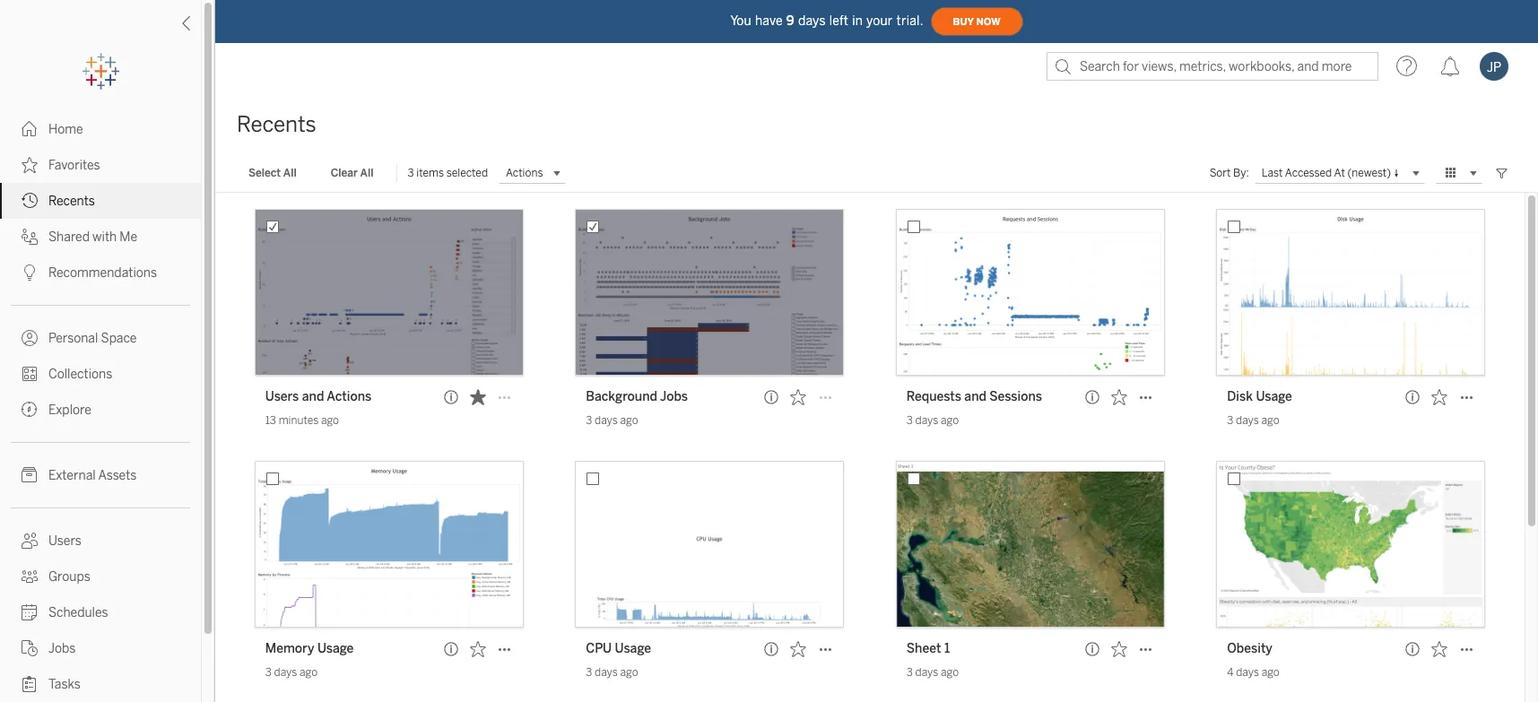 Task type: describe. For each thing, give the bounding box(es) containing it.
jobs link
[[0, 631, 201, 666]]

usage for cpu usage
[[615, 641, 651, 657]]

recents link
[[0, 183, 201, 219]]

0 vertical spatial jobs
[[660, 389, 688, 405]]

at
[[1334, 166, 1345, 179]]

by text only_f5he34f image for jobs
[[22, 640, 38, 657]]

trial.
[[897, 13, 924, 28]]

by text only_f5he34f image for collections
[[22, 366, 38, 382]]

usage for disk usage
[[1256, 389, 1293, 405]]

disk
[[1227, 389, 1253, 405]]

personal space
[[48, 331, 137, 346]]

3 days ago for sheet
[[907, 666, 959, 679]]

tasks
[[48, 677, 81, 692]]

minutes
[[279, 414, 319, 427]]

personal space link
[[0, 320, 201, 356]]

explore link
[[0, 392, 201, 428]]

clear all
[[331, 167, 374, 179]]

users and actions
[[265, 389, 372, 405]]

users for users and actions
[[265, 389, 299, 405]]

days for requests
[[915, 414, 939, 427]]

3 left items on the top left of page
[[408, 167, 414, 179]]

have
[[755, 13, 783, 28]]

by text only_f5he34f image for explore
[[22, 402, 38, 418]]

3 for background jobs
[[586, 414, 592, 427]]

ago for disk
[[1262, 414, 1280, 427]]

sessions
[[990, 389, 1042, 405]]

3 for memory usage
[[265, 666, 272, 679]]

external assets
[[48, 468, 137, 483]]

and for actions
[[302, 389, 324, 405]]

13 minutes ago
[[265, 414, 339, 427]]

days for memory
[[274, 666, 297, 679]]

buy now
[[953, 16, 1001, 27]]

with
[[92, 230, 117, 245]]

sheet
[[907, 641, 941, 657]]

3 days ago for background
[[586, 414, 638, 427]]

clear all button
[[319, 162, 385, 184]]

home
[[48, 122, 83, 137]]

favorites link
[[0, 147, 201, 183]]

schedules link
[[0, 595, 201, 631]]

by text only_f5he34f image for groups
[[22, 569, 38, 585]]

background jobs
[[586, 389, 688, 405]]

obesity
[[1227, 641, 1273, 657]]

ago for users
[[321, 414, 339, 427]]

by text only_f5he34f image for tasks
[[22, 676, 38, 692]]

days for disk
[[1236, 414, 1259, 427]]

left
[[830, 13, 849, 28]]

groups link
[[0, 559, 201, 595]]

users link
[[0, 523, 201, 559]]

4 days ago
[[1227, 666, 1280, 679]]

days for background
[[595, 414, 618, 427]]

by text only_f5he34f image for shared with me
[[22, 229, 38, 245]]

users for users
[[48, 534, 82, 549]]

sort
[[1210, 167, 1231, 179]]

days for sheet
[[915, 666, 939, 679]]

13
[[265, 414, 276, 427]]

personal
[[48, 331, 98, 346]]

buy now button
[[931, 7, 1023, 36]]

main navigation. press the up and down arrow keys to access links. element
[[0, 111, 201, 702]]

recents inside "link"
[[48, 194, 95, 209]]

favorites
[[48, 158, 100, 173]]

cpu usage
[[586, 641, 651, 657]]

0 vertical spatial recents
[[237, 111, 316, 137]]

by text only_f5he34f image for external assets
[[22, 467, 38, 483]]

days right 4
[[1236, 666, 1259, 679]]

3 for disk usage
[[1227, 414, 1234, 427]]

memory
[[265, 641, 314, 657]]

you have 9 days left in your trial.
[[731, 13, 924, 28]]

tasks link
[[0, 666, 201, 702]]

(newest)
[[1348, 166, 1391, 179]]

select all
[[248, 167, 297, 179]]

shared with me link
[[0, 219, 201, 255]]



Task type: locate. For each thing, give the bounding box(es) containing it.
days down requests
[[915, 414, 939, 427]]

users
[[265, 389, 299, 405], [48, 534, 82, 549]]

3 days ago for disk
[[1227, 414, 1280, 427]]

by text only_f5he34f image up shared with me link
[[22, 193, 38, 209]]

sheet 1
[[907, 641, 950, 657]]

external assets link
[[0, 457, 201, 493]]

by text only_f5he34f image left the shared
[[22, 229, 38, 245]]

9
[[787, 13, 795, 28]]

jobs right background on the bottom left of the page
[[660, 389, 688, 405]]

by text only_f5he34f image inside recommendations 'link'
[[22, 265, 38, 281]]

3 down requests
[[907, 414, 913, 427]]

items
[[416, 167, 444, 179]]

1 vertical spatial users
[[48, 534, 82, 549]]

5 by text only_f5he34f image from the top
[[22, 330, 38, 346]]

ago down background on the bottom left of the page
[[620, 414, 638, 427]]

by text only_f5he34f image inside shared with me link
[[22, 229, 38, 245]]

ago down memory usage
[[300, 666, 318, 679]]

ago for memory
[[300, 666, 318, 679]]

1 all from the left
[[283, 167, 297, 179]]

grid view image
[[1443, 165, 1459, 181]]

usage right disk
[[1256, 389, 1293, 405]]

0 vertical spatial users
[[265, 389, 299, 405]]

all for select all
[[283, 167, 297, 179]]

0 horizontal spatial users
[[48, 534, 82, 549]]

days down memory
[[274, 666, 297, 679]]

days down background on the bottom left of the page
[[595, 414, 618, 427]]

3 days ago for requests
[[907, 414, 959, 427]]

select all button
[[237, 162, 308, 184]]

3
[[408, 167, 414, 179], [586, 414, 592, 427], [907, 414, 913, 427], [1227, 414, 1234, 427], [265, 666, 272, 679], [586, 666, 592, 679], [907, 666, 913, 679]]

1 and from the left
[[302, 389, 324, 405]]

last
[[1262, 166, 1283, 179]]

3 for sheet 1
[[907, 666, 913, 679]]

2 all from the left
[[360, 167, 374, 179]]

3 days ago down sheet 1
[[907, 666, 959, 679]]

your
[[867, 13, 893, 28]]

by text only_f5he34f image left schedules
[[22, 605, 38, 621]]

jobs up tasks
[[48, 641, 76, 657]]

4 by text only_f5he34f image from the top
[[22, 265, 38, 281]]

ago
[[321, 414, 339, 427], [620, 414, 638, 427], [941, 414, 959, 427], [1262, 414, 1280, 427], [300, 666, 318, 679], [620, 666, 638, 679], [941, 666, 959, 679], [1262, 666, 1280, 679]]

0 horizontal spatial usage
[[317, 641, 354, 657]]

3 for cpu usage
[[586, 666, 592, 679]]

3 down disk
[[1227, 414, 1234, 427]]

and
[[302, 389, 324, 405], [965, 389, 987, 405]]

all
[[283, 167, 297, 179], [360, 167, 374, 179]]

3 down background on the bottom left of the page
[[586, 414, 592, 427]]

sort by:
[[1210, 167, 1249, 179]]

usage for memory usage
[[317, 641, 354, 657]]

by text only_f5he34f image left recommendations
[[22, 265, 38, 281]]

shared with me
[[48, 230, 137, 245]]

4
[[1227, 666, 1234, 679]]

0 horizontal spatial all
[[283, 167, 297, 179]]

2 by text only_f5he34f image from the top
[[22, 366, 38, 382]]

navigation panel element
[[0, 54, 201, 702]]

by text only_f5he34f image up groups link at the left bottom
[[22, 533, 38, 549]]

by text only_f5he34f image inside the recents "link"
[[22, 193, 38, 209]]

buy
[[953, 16, 974, 27]]

days down disk
[[1236, 414, 1259, 427]]

selected
[[446, 167, 488, 179]]

collections
[[48, 367, 112, 382]]

3 days ago down memory
[[265, 666, 318, 679]]

1 horizontal spatial and
[[965, 389, 987, 405]]

by:
[[1233, 167, 1249, 179]]

now
[[977, 16, 1001, 27]]

by text only_f5he34f image left explore
[[22, 402, 38, 418]]

3 by text only_f5he34f image from the top
[[22, 229, 38, 245]]

0 horizontal spatial and
[[302, 389, 324, 405]]

by text only_f5he34f image left home
[[22, 121, 38, 137]]

by text only_f5he34f image left the groups
[[22, 569, 38, 585]]

home link
[[0, 111, 201, 147]]

ago down obesity
[[1262, 666, 1280, 679]]

by text only_f5he34f image inside home "link"
[[22, 121, 38, 137]]

by text only_f5he34f image inside "favorites" link
[[22, 157, 38, 173]]

3 down sheet at the right of page
[[907, 666, 913, 679]]

3 items selected
[[408, 167, 488, 179]]

groups
[[48, 570, 90, 585]]

by text only_f5he34f image for recents
[[22, 193, 38, 209]]

ago for requests
[[941, 414, 959, 427]]

and for sessions
[[965, 389, 987, 405]]

memory usage
[[265, 641, 354, 657]]

ago for background
[[620, 414, 638, 427]]

by text only_f5he34f image for favorites
[[22, 157, 38, 173]]

by text only_f5he34f image left external
[[22, 467, 38, 483]]

space
[[101, 331, 137, 346]]

3 days ago down requests
[[907, 414, 959, 427]]

by text only_f5he34f image up tasks link
[[22, 640, 38, 657]]

by text only_f5he34f image for users
[[22, 533, 38, 549]]

by text only_f5he34f image inside personal space 'link'
[[22, 330, 38, 346]]

by text only_f5he34f image for home
[[22, 121, 38, 137]]

recommendations link
[[0, 255, 201, 291]]

ago for sheet
[[941, 666, 959, 679]]

7 by text only_f5he34f image from the top
[[22, 605, 38, 621]]

requests
[[907, 389, 962, 405]]

3 days ago
[[586, 414, 638, 427], [907, 414, 959, 427], [1227, 414, 1280, 427], [265, 666, 318, 679], [586, 666, 638, 679], [907, 666, 959, 679]]

all for clear all
[[360, 167, 374, 179]]

ago down "1"
[[941, 666, 959, 679]]

days down cpu
[[595, 666, 618, 679]]

2 by text only_f5he34f image from the top
[[22, 157, 38, 173]]

ago down disk usage on the bottom right of page
[[1262, 414, 1280, 427]]

2 horizontal spatial usage
[[1256, 389, 1293, 405]]

3 days ago for cpu
[[586, 666, 638, 679]]

users up 13 at the bottom left of page
[[265, 389, 299, 405]]

4 by text only_f5he34f image from the top
[[22, 467, 38, 483]]

external
[[48, 468, 96, 483]]

shared
[[48, 230, 90, 245]]

ago down users and actions in the left of the page
[[321, 414, 339, 427]]

by text only_f5he34f image
[[22, 193, 38, 209], [22, 366, 38, 382], [22, 402, 38, 418], [22, 467, 38, 483], [22, 569, 38, 585]]

6 by text only_f5he34f image from the top
[[22, 533, 38, 549]]

by text only_f5he34f image inside 'schedules' "link"
[[22, 605, 38, 621]]

by text only_f5he34f image left collections
[[22, 366, 38, 382]]

and up 13 minutes ago
[[302, 389, 324, 405]]

days for cpu
[[595, 666, 618, 679]]

by text only_f5he34f image left tasks
[[22, 676, 38, 692]]

jobs
[[660, 389, 688, 405], [48, 641, 76, 657]]

by text only_f5he34f image inside collections link
[[22, 366, 38, 382]]

cpu
[[586, 641, 612, 657]]

1 horizontal spatial jobs
[[660, 389, 688, 405]]

3 for requests and sessions
[[907, 414, 913, 427]]

select
[[248, 167, 281, 179]]

schedules
[[48, 605, 108, 621]]

recents up the shared
[[48, 194, 95, 209]]

by text only_f5he34f image for personal space
[[22, 330, 38, 346]]

1 vertical spatial jobs
[[48, 641, 76, 657]]

3 days ago down background on the bottom left of the page
[[586, 414, 638, 427]]

last accessed at (newest)
[[1262, 166, 1391, 179]]

8 by text only_f5he34f image from the top
[[22, 640, 38, 657]]

days down sheet 1
[[915, 666, 939, 679]]

collections link
[[0, 356, 201, 392]]

all right select
[[283, 167, 297, 179]]

days
[[798, 13, 826, 28], [595, 414, 618, 427], [915, 414, 939, 427], [1236, 414, 1259, 427], [274, 666, 297, 679], [595, 666, 618, 679], [915, 666, 939, 679], [1236, 666, 1259, 679]]

actions
[[327, 389, 372, 405]]

1 vertical spatial recents
[[48, 194, 95, 209]]

jobs inside main navigation. press the up and down arrow keys to access links. element
[[48, 641, 76, 657]]

assets
[[98, 468, 137, 483]]

by text only_f5he34f image inside external assets link
[[22, 467, 38, 483]]

2 and from the left
[[965, 389, 987, 405]]

days right 9 at the right of the page
[[798, 13, 826, 28]]

background
[[586, 389, 658, 405]]

0 horizontal spatial recents
[[48, 194, 95, 209]]

recents up select all button
[[237, 111, 316, 137]]

1 horizontal spatial usage
[[615, 641, 651, 657]]

by text only_f5he34f image
[[22, 121, 38, 137], [22, 157, 38, 173], [22, 229, 38, 245], [22, 265, 38, 281], [22, 330, 38, 346], [22, 533, 38, 549], [22, 605, 38, 621], [22, 640, 38, 657], [22, 676, 38, 692]]

recommendations
[[48, 266, 157, 281]]

users up the groups
[[48, 534, 82, 549]]

explore
[[48, 403, 91, 418]]

disk usage
[[1227, 389, 1293, 405]]

9 by text only_f5he34f image from the top
[[22, 676, 38, 692]]

3 by text only_f5he34f image from the top
[[22, 402, 38, 418]]

3 days ago down cpu usage
[[586, 666, 638, 679]]

by text only_f5he34f image inside the explore link
[[22, 402, 38, 418]]

recents
[[237, 111, 316, 137], [48, 194, 95, 209]]

1 horizontal spatial users
[[265, 389, 299, 405]]

3 down memory
[[265, 666, 272, 679]]

ago down requests
[[941, 414, 959, 427]]

by text only_f5he34f image inside tasks link
[[22, 676, 38, 692]]

by text only_f5he34f image inside jobs link
[[22, 640, 38, 657]]

Search for views, metrics, workbooks, and more text field
[[1047, 52, 1379, 81]]

ago down cpu usage
[[620, 666, 638, 679]]

by text only_f5he34f image left favorites
[[22, 157, 38, 173]]

1 by text only_f5he34f image from the top
[[22, 121, 38, 137]]

ago for cpu
[[620, 666, 638, 679]]

0 horizontal spatial jobs
[[48, 641, 76, 657]]

clear
[[331, 167, 358, 179]]

5 by text only_f5he34f image from the top
[[22, 569, 38, 585]]

and left sessions
[[965, 389, 987, 405]]

by text only_f5he34f image left "personal"
[[22, 330, 38, 346]]

by text only_f5he34f image inside groups link
[[22, 569, 38, 585]]

you
[[731, 13, 752, 28]]

usage right memory
[[317, 641, 354, 657]]

accessed
[[1285, 166, 1332, 179]]

1
[[944, 641, 950, 657]]

usage
[[1256, 389, 1293, 405], [317, 641, 354, 657], [615, 641, 651, 657]]

1 horizontal spatial all
[[360, 167, 374, 179]]

1 by text only_f5he34f image from the top
[[22, 193, 38, 209]]

3 days ago down disk usage on the bottom right of page
[[1227, 414, 1280, 427]]

usage right cpu
[[615, 641, 651, 657]]

by text only_f5he34f image for recommendations
[[22, 265, 38, 281]]

users inside main navigation. press the up and down arrow keys to access links. element
[[48, 534, 82, 549]]

requests and sessions
[[907, 389, 1042, 405]]

3 down cpu
[[586, 666, 592, 679]]

3 days ago for memory
[[265, 666, 318, 679]]

all right 'clear'
[[360, 167, 374, 179]]

by text only_f5he34f image inside users link
[[22, 533, 38, 549]]

in
[[852, 13, 863, 28]]

1 horizontal spatial recents
[[237, 111, 316, 137]]

by text only_f5he34f image for schedules
[[22, 605, 38, 621]]

me
[[120, 230, 137, 245]]

last accessed at (newest) button
[[1255, 162, 1425, 184]]



Task type: vqa. For each thing, say whether or not it's contained in the screenshot.
the Insert
no



